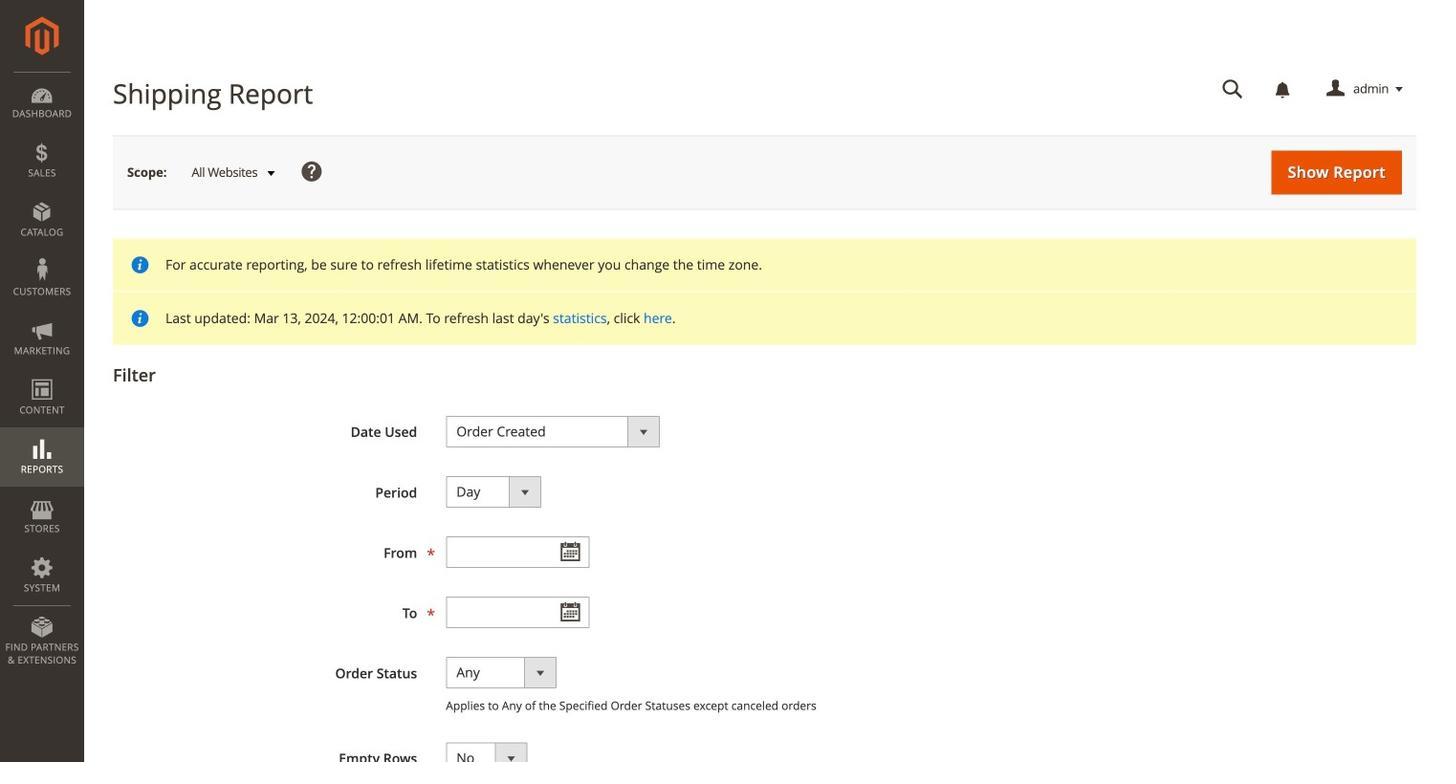 Task type: describe. For each thing, give the bounding box(es) containing it.
magento admin panel image
[[25, 16, 59, 55]]



Task type: locate. For each thing, give the bounding box(es) containing it.
None text field
[[446, 537, 590, 568]]

menu bar
[[0, 72, 84, 677]]

None text field
[[1209, 73, 1257, 106], [446, 597, 590, 629], [1209, 73, 1257, 106], [446, 597, 590, 629]]



